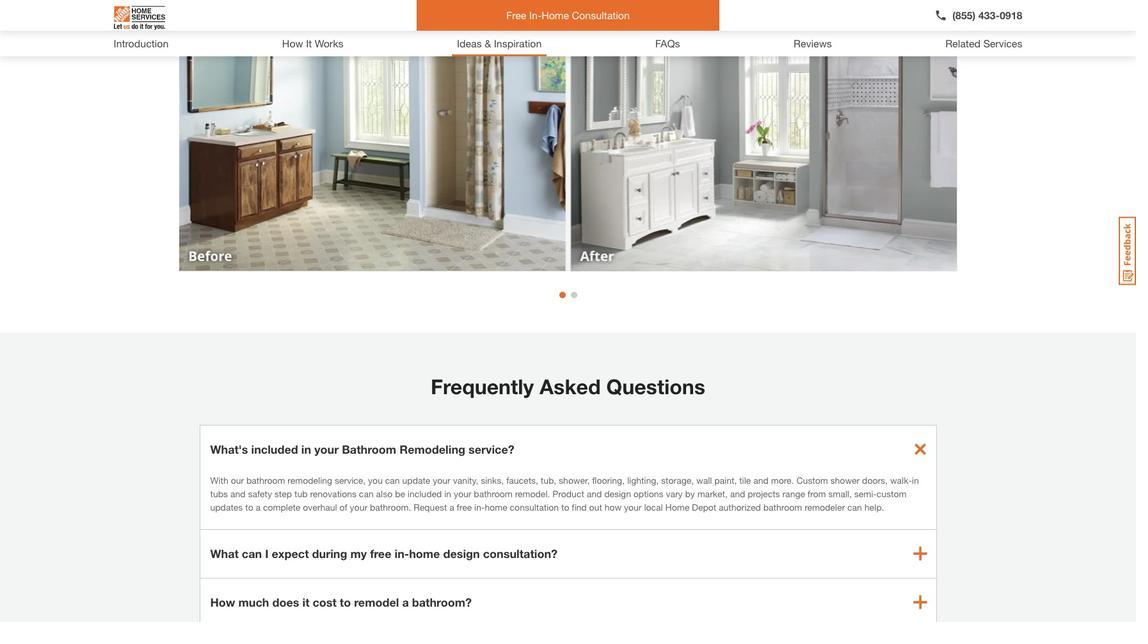 Task type: vqa. For each thing, say whether or not it's contained in the screenshot.
alternative
no



Task type: locate. For each thing, give the bounding box(es) containing it.
how it works
[[282, 37, 344, 49]]

free
[[507, 9, 527, 21]]

remodel
[[354, 595, 399, 609]]

and
[[754, 475, 769, 486], [230, 488, 246, 499], [587, 488, 602, 499], [731, 488, 746, 499]]

complete
[[263, 502, 301, 513]]

bathroom up safety
[[247, 475, 285, 486]]

how for how it works
[[282, 37, 303, 49]]

1 vertical spatial in-
[[395, 547, 409, 561]]

home down vary
[[666, 502, 690, 513]]

1 horizontal spatial how
[[282, 37, 303, 49]]

safety
[[248, 488, 272, 499]]

included up step at bottom left
[[251, 442, 298, 456]]

0 horizontal spatial design
[[443, 547, 480, 561]]

to right cost
[[340, 595, 351, 609]]

how
[[605, 502, 622, 513]]

included up "request"
[[408, 488, 442, 499]]

in- down the sinks,
[[475, 502, 485, 513]]

1 horizontal spatial bathroom
[[474, 488, 513, 499]]

home down the sinks,
[[485, 502, 508, 513]]

0 horizontal spatial how
[[210, 595, 235, 609]]

your left vanity,
[[433, 475, 451, 486]]

in- right my
[[395, 547, 409, 561]]

1 vertical spatial how
[[210, 595, 235, 609]]

during
[[312, 547, 347, 561]]

frequently asked questions
[[431, 374, 706, 399]]

request
[[414, 502, 447, 513]]

how much does it cost to remodel a bathroom?
[[210, 595, 472, 609]]

can down the semi-
[[848, 502, 862, 513]]

you
[[368, 475, 383, 486]]

0 vertical spatial design
[[605, 488, 631, 499]]

how left the it
[[282, 37, 303, 49]]

0 horizontal spatial included
[[251, 442, 298, 456]]

works
[[315, 37, 344, 49]]

1 horizontal spatial design
[[605, 488, 631, 499]]

storage,
[[662, 475, 694, 486]]

bathroom
[[247, 475, 285, 486], [474, 488, 513, 499], [764, 502, 803, 513]]

1 vertical spatial design
[[443, 547, 480, 561]]

a right remodel at the bottom of the page
[[402, 595, 409, 609]]

home down "request"
[[409, 547, 440, 561]]

1 horizontal spatial included
[[408, 488, 442, 499]]

remodeling
[[288, 475, 332, 486]]

shower,
[[559, 475, 590, 486]]

it
[[306, 37, 312, 49]]

in up "request"
[[445, 488, 452, 499]]

1 horizontal spatial home
[[666, 502, 690, 513]]

can down you
[[359, 488, 374, 499]]

home inside button
[[542, 9, 569, 21]]

0 vertical spatial in-
[[475, 502, 485, 513]]

0 horizontal spatial home
[[409, 547, 440, 561]]

in up remodeling
[[301, 442, 311, 456]]

bathroom down range
[[764, 502, 803, 513]]

a down safety
[[256, 502, 261, 513]]

in- inside with our bathroom remodeling service, you can update your vanity, sinks, faucets, tub, shower, flooring, lighting, storage, wall paint, tile and more. custom shower doors, walk-in tubs and safety step tub renovations can also be included in your bathroom remodel. product and design options vary by market, and projects range from small, semi-custom updates to a complete overhaul of your bathroom. request a free in-home consultation to find out how your local home depot authorized bathroom remodeler can help.
[[475, 502, 485, 513]]

1 vertical spatial included
[[408, 488, 442, 499]]

help.
[[865, 502, 885, 513]]

authorized
[[719, 502, 761, 513]]

design
[[605, 488, 631, 499], [443, 547, 480, 561]]

free right my
[[370, 547, 392, 561]]

1 vertical spatial home
[[666, 502, 690, 513]]

2 horizontal spatial to
[[562, 502, 570, 513]]

free down vanity,
[[457, 502, 472, 513]]

doors,
[[863, 475, 888, 486]]

design up how
[[605, 488, 631, 499]]

1 vertical spatial free
[[370, 547, 392, 561]]

1 horizontal spatial in-
[[475, 502, 485, 513]]

your right how
[[624, 502, 642, 513]]

2 vertical spatial in
[[445, 488, 452, 499]]

home right free
[[542, 9, 569, 21]]

how left much at the left of the page
[[210, 595, 235, 609]]

to down safety
[[245, 502, 253, 513]]

consultation
[[510, 502, 559, 513]]

cost
[[313, 595, 337, 609]]

included
[[251, 442, 298, 456], [408, 488, 442, 499]]

home
[[542, 9, 569, 21], [666, 502, 690, 513]]

feedback link image
[[1119, 216, 1137, 286]]

1 horizontal spatial to
[[340, 595, 351, 609]]

bathroom down the sinks,
[[474, 488, 513, 499]]

find
[[572, 502, 587, 513]]

tile
[[740, 475, 751, 486]]

&
[[485, 37, 491, 49]]

sinks,
[[481, 475, 504, 486]]

in
[[301, 442, 311, 456], [912, 475, 919, 486], [445, 488, 452, 499]]

1 horizontal spatial free
[[457, 502, 472, 513]]

in right doors,
[[912, 475, 919, 486]]

0 horizontal spatial bathroom
[[247, 475, 285, 486]]

a right "request"
[[450, 502, 454, 513]]

2 horizontal spatial in
[[912, 475, 919, 486]]

0 horizontal spatial to
[[245, 502, 253, 513]]

home
[[485, 502, 508, 513], [409, 547, 440, 561]]

0 horizontal spatial home
[[542, 9, 569, 21]]

design up bathroom?
[[443, 547, 480, 561]]

0 vertical spatial free
[[457, 502, 472, 513]]

to
[[245, 502, 253, 513], [562, 502, 570, 513], [340, 595, 351, 609]]

0 vertical spatial bathroom
[[247, 475, 285, 486]]

updates
[[210, 502, 243, 513]]

home inside with our bathroom remodeling service, you can update your vanity, sinks, faucets, tub, shower, flooring, lighting, storage, wall paint, tile and more. custom shower doors, walk-in tubs and safety step tub renovations can also be included in your bathroom remodel. product and design options vary by market, and projects range from small, semi-custom updates to a complete overhaul of your bathroom. request a free in-home consultation to find out how your local home depot authorized bathroom remodeler can help.
[[485, 502, 508, 513]]

free
[[457, 502, 472, 513], [370, 547, 392, 561]]

remodeling
[[400, 442, 466, 456]]

your
[[315, 442, 339, 456], [433, 475, 451, 486], [454, 488, 472, 499], [350, 502, 368, 513], [624, 502, 642, 513]]

bathroom
[[342, 442, 396, 456]]

flooring,
[[592, 475, 625, 486]]

0 vertical spatial how
[[282, 37, 303, 49]]

questions
[[607, 374, 706, 399]]

it
[[303, 595, 310, 609]]

how
[[282, 37, 303, 49], [210, 595, 235, 609]]

reviews
[[794, 37, 832, 49]]

custom
[[797, 475, 828, 486]]

2 horizontal spatial bathroom
[[764, 502, 803, 513]]

asked
[[540, 374, 601, 399]]

to down product
[[562, 502, 570, 513]]

0 vertical spatial in
[[301, 442, 311, 456]]

what's included in your bathroom remodeling service?
[[210, 442, 515, 456]]

your up remodeling
[[315, 442, 339, 456]]

product
[[553, 488, 585, 499]]

0 horizontal spatial in
[[301, 442, 311, 456]]

0 vertical spatial home
[[485, 502, 508, 513]]

1 vertical spatial home
[[409, 547, 440, 561]]

vanity,
[[453, 475, 479, 486]]

depot
[[692, 502, 717, 513]]

can
[[385, 475, 400, 486], [359, 488, 374, 499], [848, 502, 862, 513], [242, 547, 262, 561]]

design inside with our bathroom remodeling service, you can update your vanity, sinks, faucets, tub, shower, flooring, lighting, storage, wall paint, tile and more. custom shower doors, walk-in tubs and safety step tub renovations can also be included in your bathroom remodel. product and design options vary by market, and projects range from small, semi-custom updates to a complete overhaul of your bathroom. request a free in-home consultation to find out how your local home depot authorized bathroom remodeler can help.
[[605, 488, 631, 499]]

0 vertical spatial included
[[251, 442, 298, 456]]

0 vertical spatial home
[[542, 9, 569, 21]]

1 horizontal spatial home
[[485, 502, 508, 513]]

1 horizontal spatial in
[[445, 488, 452, 499]]

overhaul
[[303, 502, 337, 513]]

0918
[[1000, 9, 1023, 21]]

a
[[256, 502, 261, 513], [450, 502, 454, 513], [402, 595, 409, 609]]



Task type: describe. For each thing, give the bounding box(es) containing it.
faqs
[[656, 37, 680, 49]]

update
[[403, 475, 431, 486]]

by
[[686, 488, 695, 499]]

(855)
[[953, 9, 976, 21]]

walk-
[[891, 475, 912, 486]]

service?
[[469, 442, 515, 456]]

local
[[644, 502, 663, 513]]

of
[[340, 502, 348, 513]]

free in-home consultation
[[507, 9, 630, 21]]

bathroom.
[[370, 502, 411, 513]]

ideas & inspiration
[[457, 37, 542, 49]]

1 vertical spatial in
[[912, 475, 919, 486]]

and down our
[[230, 488, 246, 499]]

0 horizontal spatial a
[[256, 502, 261, 513]]

also
[[376, 488, 393, 499]]

service,
[[335, 475, 366, 486]]

range
[[783, 488, 806, 499]]

what's
[[210, 442, 248, 456]]

0 horizontal spatial in-
[[395, 547, 409, 561]]

does
[[272, 595, 299, 609]]

home inside with our bathroom remodeling service, you can update your vanity, sinks, faucets, tub, shower, flooring, lighting, storage, wall paint, tile and more. custom shower doors, walk-in tubs and safety step tub renovations can also be included in your bathroom remodel. product and design options vary by market, and projects range from small, semi-custom updates to a complete overhaul of your bathroom. request a free in-home consultation to find out how your local home depot authorized bathroom remodeler can help.
[[666, 502, 690, 513]]

vary
[[666, 488, 683, 499]]

2 vertical spatial bathroom
[[764, 502, 803, 513]]

tubs
[[210, 488, 228, 499]]

ideas
[[457, 37, 482, 49]]

semi-
[[855, 488, 877, 499]]

and up projects
[[754, 475, 769, 486]]

tub,
[[541, 475, 557, 486]]

2 horizontal spatial a
[[450, 502, 454, 513]]

can left i
[[242, 547, 262, 561]]

and up the out
[[587, 488, 602, 499]]

and up "authorized"
[[731, 488, 746, 499]]

included inside with our bathroom remodeling service, you can update your vanity, sinks, faucets, tub, shower, flooring, lighting, storage, wall paint, tile and more. custom shower doors, walk-in tubs and safety step tub renovations can also be included in your bathroom remodel. product and design options vary by market, and projects range from small, semi-custom updates to a complete overhaul of your bathroom. request a free in-home consultation to find out how your local home depot authorized bathroom remodeler can help.
[[408, 488, 442, 499]]

inspiration
[[494, 37, 542, 49]]

how for how much does it cost to remodel a bathroom?
[[210, 595, 235, 609]]

consultation?
[[483, 547, 558, 561]]

from
[[808, 488, 826, 499]]

small,
[[829, 488, 852, 499]]

do it for you logo image
[[114, 1, 165, 35]]

more.
[[771, 475, 794, 486]]

remodel.
[[515, 488, 550, 499]]

expect
[[272, 547, 309, 561]]

bathroom?
[[412, 595, 472, 609]]

your down vanity,
[[454, 488, 472, 499]]

remodeler
[[805, 502, 845, 513]]

i
[[265, 547, 269, 561]]

related
[[946, 37, 981, 49]]

consultation
[[572, 9, 630, 21]]

(855) 433-0918 link
[[935, 8, 1023, 23]]

market,
[[698, 488, 728, 499]]

can up be
[[385, 475, 400, 486]]

renovations
[[310, 488, 357, 499]]

before after 1.3 image
[[179, 0, 957, 271]]

projects
[[748, 488, 780, 499]]

wall
[[697, 475, 712, 486]]

1 horizontal spatial a
[[402, 595, 409, 609]]

be
[[395, 488, 405, 499]]

related services
[[946, 37, 1023, 49]]

what
[[210, 547, 239, 561]]

custom
[[877, 488, 907, 499]]

services
[[984, 37, 1023, 49]]

out
[[589, 502, 602, 513]]

lighting,
[[628, 475, 659, 486]]

1 vertical spatial bathroom
[[474, 488, 513, 499]]

free inside with our bathroom remodeling service, you can update your vanity, sinks, faucets, tub, shower, flooring, lighting, storage, wall paint, tile and more. custom shower doors, walk-in tubs and safety step tub renovations can also be included in your bathroom remodel. product and design options vary by market, and projects range from small, semi-custom updates to a complete overhaul of your bathroom. request a free in-home consultation to find out how your local home depot authorized bathroom remodeler can help.
[[457, 502, 472, 513]]

433-
[[979, 9, 1000, 21]]

in-
[[530, 9, 542, 21]]

faucets,
[[507, 475, 539, 486]]

tub
[[295, 488, 308, 499]]

my
[[351, 547, 367, 561]]

with our bathroom remodeling service, you can update your vanity, sinks, faucets, tub, shower, flooring, lighting, storage, wall paint, tile and more. custom shower doors, walk-in tubs and safety step tub renovations can also be included in your bathroom remodel. product and design options vary by market, and projects range from small, semi-custom updates to a complete overhaul of your bathroom. request a free in-home consultation to find out how your local home depot authorized bathroom remodeler can help.
[[210, 475, 919, 513]]

shower
[[831, 475, 860, 486]]

introduction
[[114, 37, 169, 49]]

our
[[231, 475, 244, 486]]

paint,
[[715, 475, 737, 486]]

options
[[634, 488, 664, 499]]

(855) 433-0918
[[953, 9, 1023, 21]]

much
[[239, 595, 269, 609]]

frequently
[[431, 374, 534, 399]]

with
[[210, 475, 228, 486]]

what can i expect during my free in-home design consultation?
[[210, 547, 558, 561]]

free in-home consultation button
[[417, 0, 720, 31]]

step
[[275, 488, 292, 499]]

your right of
[[350, 502, 368, 513]]

0 horizontal spatial free
[[370, 547, 392, 561]]



